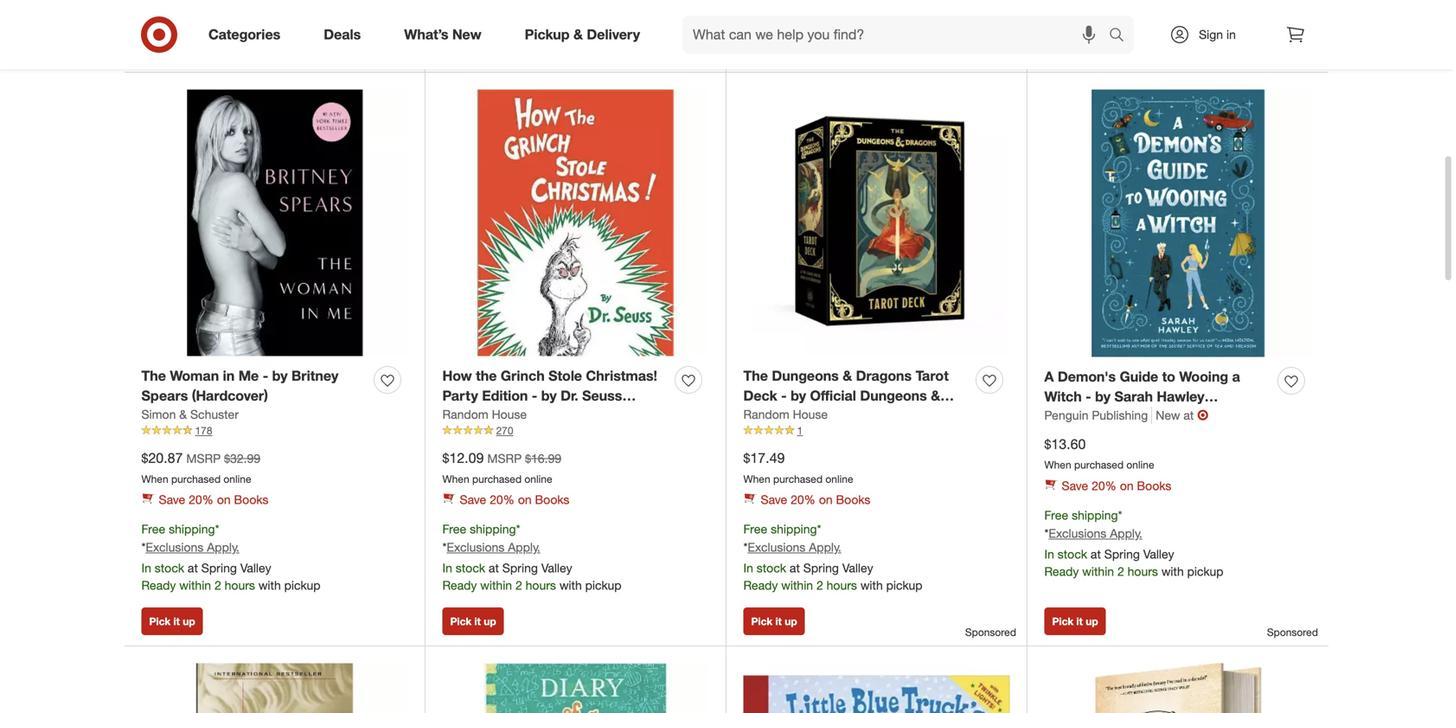 Task type: vqa. For each thing, say whether or not it's contained in the screenshot.
Penguin
yes



Task type: describe. For each thing, give the bounding box(es) containing it.
the
[[476, 367, 497, 384]]

a
[[1045, 368, 1054, 385]]

new inside penguin publishing new at ¬
[[1156, 407, 1181, 423]]

the secret history - (vintage contemporaries) by donna tartt (paperback) image
[[141, 663, 408, 713]]

spears
[[141, 387, 188, 404]]

me
[[239, 367, 259, 384]]

search
[[1102, 28, 1143, 45]]

exclusions down $12.09 msrp $16.99 when purchased online
[[447, 540, 505, 555]]

spring for exclusions apply. button under the $13.60 when purchased online
[[1105, 546, 1141, 562]]

exclusions apply. button down $20.87 msrp $32.99 when purchased online
[[146, 539, 240, 556]]

& down the "tarot"
[[931, 387, 941, 404]]

christmas!
[[586, 367, 658, 384]]

shipping for exclusions apply. button underneath $20.87 msrp $32.99 when purchased online
[[169, 522, 215, 537]]

schuster
[[190, 407, 239, 422]]

purchased inside $12.09 msrp $16.99 when purchased online
[[473, 472, 522, 485]]

sign in
[[1200, 27, 1237, 42]]

how
[[443, 367, 472, 384]]

within for exclusions apply. button under the $13.60 when purchased online
[[1083, 564, 1115, 579]]

hours for exclusions apply. button under $12.09 msrp $16.99 when purchased online
[[526, 578, 556, 593]]

simon & schuster
[[141, 407, 239, 422]]

what's new link
[[390, 16, 503, 54]]

sign
[[1200, 27, 1224, 42]]

20% for $17.49
[[791, 492, 816, 507]]

at for exclusions apply. button underneath $17.49 when purchased online
[[790, 560, 800, 575]]

tarot
[[916, 367, 949, 384]]

2 cart from the left
[[1088, 41, 1108, 54]]

wooing
[[1180, 368, 1229, 385]]

it for the woman in me - by britney spears (hardcover)
[[174, 615, 180, 628]]

in inside the woman in me - by britney spears (hardcover)
[[223, 367, 235, 384]]

pickup for exclusions apply. button under $12.09 msrp $16.99 when purchased online
[[586, 578, 622, 593]]

a demon's guide to wooing a witch - by sarah hawley (paperback)
[[1045, 368, 1241, 425]]

1
[[797, 424, 803, 437]]

valley for exclusions apply. button underneath $17.49 when purchased online
[[843, 560, 874, 575]]

1 cart from the left
[[787, 41, 807, 54]]

(hardcover) inside the woman in me - by britney spears (hardcover)
[[192, 387, 268, 404]]

valley for exclusions apply. button under $12.09 msrp $16.99 when purchased online
[[542, 560, 573, 575]]

0 horizontal spatial dragons
[[744, 407, 800, 424]]

online inside the $13.60 when purchased online
[[1127, 458, 1155, 471]]

it for the dungeons & dragons tarot deck - by official dungeons & dragons licensed
[[776, 615, 782, 628]]

pickup
[[525, 26, 570, 43]]

the dungeons & dragons tarot deck - by official dungeons & dragons licensed link
[[744, 366, 970, 424]]

$20.87
[[141, 450, 183, 466]]

in for exclusions apply. button under $12.09 msrp $16.99 when purchased online
[[443, 560, 453, 575]]

stock for exclusions apply. button under the $13.60 when purchased online
[[1058, 546, 1088, 562]]

pickup & delivery
[[525, 26, 640, 43]]

within for exclusions apply. button under $12.09 msrp $16.99 when purchased online
[[481, 578, 512, 593]]

pickup for exclusions apply. button underneath $20.87 msrp $32.99 when purchased online
[[284, 578, 321, 593]]

pick it up for the dungeons & dragons tarot deck - by official dungeons & dragons licensed
[[752, 615, 798, 628]]

(paperback)
[[1045, 408, 1125, 425]]

- inside the dungeons & dragons tarot deck - by official dungeons & dragons licensed
[[782, 387, 787, 404]]

within for exclusions apply. button underneath $20.87 msrp $32.99 when purchased online
[[179, 578, 211, 593]]

2 add to cart button from the left
[[1045, 34, 1116, 62]]

$17.49
[[744, 450, 785, 466]]

$17.49 when purchased online
[[744, 450, 854, 485]]

2 add to cart from the left
[[1053, 41, 1108, 54]]

hours for exclusions apply. button under the $13.60 when purchased online
[[1128, 564, 1159, 579]]

a
[[1233, 368, 1241, 385]]

a demon's guide to wooing a witch - by sarah hawley (paperback) link
[[1045, 367, 1272, 425]]

simon & schuster link
[[141, 406, 239, 423]]

when inside $20.87 msrp $32.99 when purchased online
[[141, 472, 168, 485]]

- inside the woman in me - by britney spears (hardcover)
[[263, 367, 268, 384]]

books for $17.49
[[836, 492, 871, 507]]

the dungeons & dragons tarot deck - by official dungeons & dragons licensed image
[[744, 90, 1010, 356]]

dr.
[[561, 387, 579, 404]]

20% for $13.60
[[1092, 478, 1117, 493]]

house for dragons
[[793, 407, 828, 422]]

$13.60 when purchased online
[[1045, 436, 1155, 471]]

simon
[[141, 407, 176, 422]]

by inside the dungeons & dragons tarot deck - by official dungeons & dragons licensed
[[791, 387, 807, 404]]

house for (hardcover)
[[492, 407, 527, 422]]

$12.09
[[443, 450, 484, 466]]

in for exclusions apply. button underneath $17.49 when purchased online
[[744, 560, 754, 575]]

britney
[[292, 367, 339, 384]]

edition
[[482, 387, 528, 404]]

spring for exclusions apply. button under $12.09 msrp $16.99 when purchased online
[[503, 560, 538, 575]]

stock for exclusions apply. button underneath $20.87 msrp $32.99 when purchased online
[[155, 560, 184, 575]]

books for $20.87
[[234, 492, 269, 507]]

pick it up button for a demon's guide to wooing a witch - by sarah hawley (paperback)
[[1045, 607, 1107, 635]]

deck
[[744, 387, 778, 404]]

free shipping * * exclusions apply. in stock at  spring valley ready within 2 hours with pickup for exclusions apply. button under the $13.60 when purchased online
[[1045, 508, 1224, 579]]

party
[[443, 387, 478, 404]]

ready within 2 hours
[[141, 4, 255, 19]]

random for deck
[[744, 407, 790, 422]]

what's new
[[404, 26, 482, 43]]

how the grinch stole christmas! party edition - by dr. seuss (hardcover) link
[[443, 366, 669, 424]]

apply. for exclusions apply. button underneath $17.49 when purchased online
[[809, 540, 842, 555]]

save for $12.09
[[460, 492, 487, 507]]

penguin publishing link
[[1045, 407, 1153, 424]]

save 20% on books for $12.09
[[460, 492, 570, 507]]

(hardcover) inside how the grinch stole christmas! party edition - by dr. seuss (hardcover)
[[443, 407, 519, 424]]

random house link for edition
[[443, 406, 527, 423]]

pick it up for the woman in me - by britney spears (hardcover)
[[149, 615, 195, 628]]

random house for -
[[744, 407, 828, 422]]

the for the woman in me - by britney spears (hardcover)
[[141, 367, 166, 384]]

in inside sign in link
[[1227, 27, 1237, 42]]

demon's
[[1058, 368, 1117, 385]]

a demon's guide to wooing a witch - by sarah hawley (paperback) image
[[1045, 90, 1312, 357]]

at inside penguin publishing new at ¬
[[1184, 407, 1195, 423]]

1 horizontal spatial dungeons
[[861, 387, 928, 404]]

random house link for -
[[744, 406, 828, 423]]

pick it up for how the grinch stole christmas! party edition - by dr. seuss (hardcover)
[[450, 615, 496, 628]]

stock for exclusions apply. button under $12.09 msrp $16.99 when purchased online
[[456, 560, 486, 575]]

msrp for $20.87
[[186, 451, 221, 466]]

shipping for exclusions apply. button under the $13.60 when purchased online
[[1072, 508, 1119, 523]]

online inside $12.09 msrp $16.99 when purchased online
[[525, 472, 553, 485]]

178 link
[[141, 423, 408, 438]]

the woman in me - by britney spears (hardcover) link
[[141, 366, 367, 406]]

valley for exclusions apply. button under the $13.60 when purchased online
[[1144, 546, 1175, 562]]

valley for exclusions apply. button underneath $20.87 msrp $32.99 when purchased online
[[240, 560, 271, 575]]

delivery
[[587, 26, 640, 43]]

penguin publishing new at ¬
[[1045, 407, 1209, 423]]

with for exclusions apply. button under $12.09 msrp $16.99 when purchased online
[[560, 578, 582, 593]]

free shipping * * exclusions apply. in stock at  spring valley ready within 2 hours with pickup for exclusions apply. button under $12.09 msrp $16.99 when purchased online
[[443, 522, 622, 593]]

free for exclusions apply. button underneath $17.49 when purchased online
[[744, 522, 768, 537]]

by inside a demon's guide to wooing a witch - by sarah hawley (paperback)
[[1096, 388, 1111, 405]]

at for exclusions apply. button underneath $20.87 msrp $32.99 when purchased online
[[188, 560, 198, 575]]

$32.99
[[224, 451, 261, 466]]

178
[[195, 424, 212, 437]]

how the grinch stole christmas! party edition - by dr. seuss (hardcover) image
[[443, 90, 709, 356]]

stole
[[549, 367, 582, 384]]

it for how the grinch stole christmas! party edition - by dr. seuss (hardcover)
[[475, 615, 481, 628]]

online inside $17.49 when purchased online
[[826, 472, 854, 485]]

categories link
[[194, 16, 302, 54]]

with for exclusions apply. button underneath $20.87 msrp $32.99 when purchased online
[[259, 578, 281, 593]]

sarah
[[1115, 388, 1154, 405]]

save 20% on books for $13.60
[[1062, 478, 1172, 493]]

woman
[[170, 367, 219, 384]]

$12.09 msrp $16.99 when purchased online
[[443, 450, 562, 485]]

& right simon
[[179, 407, 187, 422]]

2 add from the left
[[1053, 41, 1073, 54]]



Task type: locate. For each thing, give the bounding box(es) containing it.
1 horizontal spatial add to cart
[[1053, 41, 1108, 54]]

pick for the dungeons & dragons tarot deck - by official dungeons & dragons licensed
[[752, 615, 773, 628]]

books down $16.99
[[535, 492, 570, 507]]

random house link up '270'
[[443, 406, 527, 423]]

1 add from the left
[[752, 41, 771, 54]]

apply. down $12.09 msrp $16.99 when purchased online
[[508, 540, 541, 555]]

free down $17.49
[[744, 522, 768, 537]]

(hardcover) down party at the left bottom of the page
[[443, 407, 519, 424]]

shipping for exclusions apply. button underneath $17.49 when purchased online
[[771, 522, 817, 537]]

up for how the grinch stole christmas! party edition - by dr. seuss (hardcover)
[[484, 615, 496, 628]]

online
[[1127, 458, 1155, 471], [224, 472, 251, 485], [525, 472, 553, 485], [826, 472, 854, 485]]

save 20% on books down $12.09 msrp $16.99 when purchased online
[[460, 492, 570, 507]]

2 house from the left
[[793, 407, 828, 422]]

apply.
[[1111, 526, 1143, 541], [207, 540, 240, 555], [508, 540, 541, 555], [809, 540, 842, 555]]

in right sign
[[1227, 27, 1237, 42]]

exclusions apply. button down $17.49 when purchased online
[[748, 539, 842, 556]]

1 vertical spatial dragons
[[744, 407, 800, 424]]

save 20% on books
[[1062, 478, 1172, 493], [159, 492, 269, 507], [460, 492, 570, 507], [761, 492, 871, 507]]

& up official
[[843, 367, 853, 384]]

1 horizontal spatial dragons
[[856, 367, 912, 384]]

at for exclusions apply. button under the $13.60 when purchased online
[[1091, 546, 1102, 562]]

20% down $12.09 msrp $16.99 when purchased online
[[490, 492, 515, 507]]

add
[[752, 41, 771, 54], [1053, 41, 1073, 54]]

the up deck
[[744, 367, 768, 384]]

1 horizontal spatial random
[[744, 407, 790, 422]]

purchased inside $20.87 msrp $32.99 when purchased online
[[171, 472, 221, 485]]

random house link up 1
[[744, 406, 828, 423]]

0 horizontal spatial add to cart
[[752, 41, 807, 54]]

on down $12.09 msrp $16.99 when purchased online
[[518, 492, 532, 507]]

2 random from the left
[[744, 407, 790, 422]]

random
[[443, 407, 489, 422], [744, 407, 790, 422]]

1 random from the left
[[443, 407, 489, 422]]

purchased inside the $13.60 when purchased online
[[1075, 458, 1124, 471]]

$13.60
[[1045, 436, 1086, 452]]

when
[[1045, 458, 1072, 471], [141, 472, 168, 485], [443, 472, 470, 485], [744, 472, 771, 485]]

random house up '270'
[[443, 407, 527, 422]]

save 20% on books down the $13.60 when purchased online
[[1062, 478, 1172, 493]]

sign in link
[[1155, 16, 1264, 54]]

in
[[1045, 546, 1055, 562], [141, 560, 151, 575], [443, 560, 453, 575], [744, 560, 754, 575]]

shipping down $20.87 msrp $32.99 when purchased online
[[169, 522, 215, 537]]

0 horizontal spatial cart
[[787, 41, 807, 54]]

search button
[[1102, 16, 1143, 57]]

1 horizontal spatial sponsored
[[966, 626, 1017, 639]]

licensed
[[803, 407, 863, 424]]

ready for exclusions apply. button underneath $20.87 msrp $32.99 when purchased online
[[141, 578, 176, 593]]

exclusions
[[1049, 526, 1107, 541], [146, 540, 204, 555], [447, 540, 505, 555], [748, 540, 806, 555]]

msrp inside $12.09 msrp $16.99 when purchased online
[[488, 451, 522, 466]]

1 horizontal spatial to
[[1075, 41, 1085, 54]]

- inside how the grinch stole christmas! party edition - by dr. seuss (hardcover)
[[532, 387, 538, 404]]

1 vertical spatial dungeons
[[861, 387, 928, 404]]

pick it up button
[[141, 34, 203, 62], [443, 34, 504, 62], [141, 607, 203, 635], [443, 607, 504, 635], [744, 607, 805, 635], [1045, 607, 1107, 635]]

save
[[1062, 478, 1089, 493], [159, 492, 185, 507], [460, 492, 487, 507], [761, 492, 788, 507]]

in for exclusions apply. button under the $13.60 when purchased online
[[1045, 546, 1055, 562]]

exclusions down the $13.60 when purchased online
[[1049, 526, 1107, 541]]

1 vertical spatial in
[[223, 367, 235, 384]]

stock
[[1058, 546, 1088, 562], [155, 560, 184, 575], [456, 560, 486, 575], [757, 560, 787, 575]]

dragons left the "tarot"
[[856, 367, 912, 384]]

pick it up button for the woman in me - by britney spears (hardcover)
[[141, 607, 203, 635]]

save for $20.87
[[159, 492, 185, 507]]

books down the $13.60 when purchased online
[[1138, 478, 1172, 493]]

pick
[[149, 41, 171, 54], [450, 41, 472, 54], [149, 615, 171, 628], [450, 615, 472, 628], [752, 615, 773, 628], [1053, 615, 1074, 628]]

shipping for exclusions apply. button under $12.09 msrp $16.99 when purchased online
[[470, 522, 516, 537]]

random house
[[443, 407, 527, 422], [744, 407, 828, 422]]

books down $17.49 when purchased online
[[836, 492, 871, 507]]

grinch
[[501, 367, 545, 384]]

apply. for exclusions apply. button underneath $20.87 msrp $32.99 when purchased online
[[207, 540, 240, 555]]

shipping down the $13.60 when purchased online
[[1072, 508, 1119, 523]]

deals link
[[309, 16, 383, 54]]

up for the dungeons & dragons tarot deck - by official dungeons & dragons licensed
[[785, 615, 798, 628]]

shipping down $17.49 when purchased online
[[771, 522, 817, 537]]

shipping
[[1072, 508, 1119, 523], [169, 522, 215, 537], [470, 522, 516, 537], [771, 522, 817, 537]]

apply. for exclusions apply. button under $12.09 msrp $16.99 when purchased online
[[508, 540, 541, 555]]

pick it up
[[149, 41, 195, 54], [450, 41, 496, 54], [149, 615, 195, 628], [450, 615, 496, 628], [752, 615, 798, 628], [1053, 615, 1099, 628]]

save for $13.60
[[1062, 478, 1089, 493]]

1 horizontal spatial house
[[793, 407, 828, 422]]

20% down the $13.60 when purchased online
[[1092, 478, 1117, 493]]

20%
[[1092, 478, 1117, 493], [189, 492, 214, 507], [490, 492, 515, 507], [791, 492, 816, 507]]

when down $13.60 at the bottom right of page
[[1045, 458, 1072, 471]]

0 vertical spatial (hardcover)
[[192, 387, 268, 404]]

(hardcover) up schuster at the bottom left
[[192, 387, 268, 404]]

penguin
[[1045, 407, 1089, 423]]

save down the $13.60 when purchased online
[[1062, 478, 1089, 493]]

sponsored for the dungeons & dragons tarot deck - by official dungeons & dragons licensed
[[966, 626, 1017, 639]]

20% for $20.87
[[189, 492, 214, 507]]

the up spears
[[141, 367, 166, 384]]

on for $20.87
[[217, 492, 231, 507]]

ready for exclusions apply. button underneath $17.49 when purchased online
[[744, 578, 778, 593]]

by up 1
[[791, 387, 807, 404]]

1 msrp from the left
[[186, 451, 221, 466]]

hours
[[225, 4, 255, 19], [1128, 564, 1159, 579], [225, 578, 255, 593], [526, 578, 556, 593], [827, 578, 858, 593]]

dragons
[[856, 367, 912, 384], [744, 407, 800, 424]]

the woman in me - by britney spears (hardcover)
[[141, 367, 339, 404]]

20% for $12.09
[[490, 492, 515, 507]]

pickup & delivery link
[[510, 16, 662, 54]]

on down $20.87 msrp $32.99 when purchased online
[[217, 492, 231, 507]]

spring for exclusions apply. button underneath $20.87 msrp $32.99 when purchased online
[[201, 560, 237, 575]]

hours for exclusions apply. button underneath $20.87 msrp $32.99 when purchased online
[[225, 578, 255, 593]]

purchased down the $20.87
[[171, 472, 221, 485]]

0 horizontal spatial dungeons
[[772, 367, 839, 384]]

dungeons up official
[[772, 367, 839, 384]]

2 random house link from the left
[[744, 406, 828, 423]]

pickup for exclusions apply. button underneath $17.49 when purchased online
[[887, 578, 923, 593]]

free shipping * * exclusions apply. in stock at  spring valley ready within 2 hours with pickup for exclusions apply. button underneath $20.87 msrp $32.99 when purchased online
[[141, 522, 321, 593]]

up for a demon's guide to wooing a witch - by sarah hawley (paperback)
[[1086, 615, 1099, 628]]

apply. for exclusions apply. button under the $13.60 when purchased online
[[1111, 526, 1143, 541]]

ready for exclusions apply. button under $12.09 msrp $16.99 when purchased online
[[443, 578, 477, 593]]

ready for exclusions apply. button under the $13.60 when purchased online
[[1045, 564, 1080, 579]]

in
[[1227, 27, 1237, 42], [223, 367, 235, 384]]

1 vertical spatial new
[[1156, 407, 1181, 423]]

on for $12.09
[[518, 492, 532, 507]]

1 vertical spatial (hardcover)
[[443, 407, 519, 424]]

free for exclusions apply. button under the $13.60 when purchased online
[[1045, 508, 1069, 523]]

0 horizontal spatial random house link
[[443, 406, 527, 423]]

random house for edition
[[443, 407, 527, 422]]

by up penguin publishing link on the right of page
[[1096, 388, 1111, 405]]

apply. down the $13.60 when purchased online
[[1111, 526, 1143, 541]]

by right me
[[272, 367, 288, 384]]

- down grinch on the left bottom of page
[[532, 387, 538, 404]]

exclusions down $17.49 when purchased online
[[748, 540, 806, 555]]

up for the woman in me - by britney spears (hardcover)
[[183, 615, 195, 628]]

270
[[496, 424, 514, 437]]

1 horizontal spatial msrp
[[488, 451, 522, 466]]

free shipping * * exclusions apply. in stock at  spring valley ready within 2 hours with pickup for exclusions apply. button underneath $17.49 when purchased online
[[744, 522, 923, 593]]

pick for a demon's guide to wooing a witch - by sarah hawley (paperback)
[[1053, 615, 1074, 628]]

pick for the woman in me - by britney spears (hardcover)
[[149, 615, 171, 628]]

dungeons
[[772, 367, 839, 384], [861, 387, 928, 404]]

msrp down '270'
[[488, 451, 522, 466]]

save 20% on books for $20.87
[[159, 492, 269, 507]]

0 horizontal spatial sponsored
[[664, 52, 716, 65]]

cart
[[787, 41, 807, 54], [1088, 41, 1108, 54]]

What can we help you find? suggestions appear below search field
[[683, 16, 1114, 54]]

when inside $17.49 when purchased online
[[744, 472, 771, 485]]

0 horizontal spatial house
[[492, 407, 527, 422]]

2
[[215, 4, 221, 19], [1118, 564, 1125, 579], [215, 578, 221, 593], [516, 578, 523, 593], [817, 578, 824, 593]]

little blue truck's christmas by alice schertle & jill mcelmurry (hardcover) image
[[744, 663, 1010, 713], [744, 663, 1010, 713]]

0 horizontal spatial new
[[452, 26, 482, 43]]

on for $17.49
[[819, 492, 833, 507]]

online down 1 link
[[826, 472, 854, 485]]

pick for how the grinch stole christmas! party edition - by dr. seuss (hardcover)
[[450, 615, 472, 628]]

$16.99
[[525, 451, 562, 466]]

house up '270'
[[492, 407, 527, 422]]

valley
[[1144, 546, 1175, 562], [240, 560, 271, 575], [542, 560, 573, 575], [843, 560, 874, 575]]

how the grinch stole christmas! party edition - by dr. seuss (hardcover)
[[443, 367, 658, 424]]

0 horizontal spatial to
[[774, 41, 784, 54]]

save for $17.49
[[761, 492, 788, 507]]

spring for exclusions apply. button underneath $17.49 when purchased online
[[804, 560, 839, 575]]

0 vertical spatial dragons
[[856, 367, 912, 384]]

&
[[574, 26, 583, 43], [843, 367, 853, 384], [931, 387, 941, 404], [179, 407, 187, 422]]

the woman in me - by britney spears (hardcover) image
[[141, 90, 408, 356], [141, 90, 408, 356]]

at
[[1184, 407, 1195, 423], [1091, 546, 1102, 562], [188, 560, 198, 575], [489, 560, 499, 575], [790, 560, 800, 575]]

pickup
[[1188, 564, 1224, 579], [284, 578, 321, 593], [586, 578, 622, 593], [887, 578, 923, 593]]

0 horizontal spatial msrp
[[186, 451, 221, 466]]

random down party at the left bottom of the page
[[443, 407, 489, 422]]

save 20% on books for $17.49
[[761, 492, 871, 507]]

exclusions down $20.87 msrp $32.99 when purchased online
[[146, 540, 204, 555]]

1 add to cart from the left
[[752, 41, 807, 54]]

the dungeons & dragons tarot deck - by official dungeons & dragons licensed
[[744, 367, 949, 424]]

by
[[272, 367, 288, 384], [542, 387, 557, 404], [791, 387, 807, 404], [1096, 388, 1111, 405]]

with for exclusions apply. button underneath $17.49 when purchased online
[[861, 578, 883, 593]]

sponsored for a demon's guide to wooing a witch - by sarah hawley (paperback)
[[1268, 626, 1319, 639]]

& right pickup
[[574, 26, 583, 43]]

diary of a wimpy kid: book 18 - by jeff kinney (hardcover) image
[[443, 663, 709, 713]]

with
[[1162, 564, 1185, 579], [259, 578, 281, 593], [560, 578, 582, 593], [861, 578, 883, 593]]

when down the $20.87
[[141, 472, 168, 485]]

stock for exclusions apply. button underneath $17.49 when purchased online
[[757, 560, 787, 575]]

(hardcover)
[[192, 387, 268, 404], [443, 407, 519, 424]]

guide
[[1120, 368, 1159, 385]]

0 vertical spatial new
[[452, 26, 482, 43]]

2 the from the left
[[744, 367, 768, 384]]

online down penguin publishing new at ¬
[[1127, 458, 1155, 471]]

exclusions apply. button down $12.09 msrp $16.99 when purchased online
[[447, 539, 541, 556]]

add to cart
[[752, 41, 807, 54], [1053, 41, 1108, 54]]

house
[[492, 407, 527, 422], [793, 407, 828, 422]]

2 horizontal spatial to
[[1163, 368, 1176, 385]]

*
[[1119, 508, 1123, 523], [215, 522, 219, 537], [516, 522, 521, 537], [817, 522, 822, 537], [1045, 526, 1049, 541], [141, 540, 146, 555], [443, 540, 447, 555], [744, 540, 748, 555]]

online down $16.99
[[525, 472, 553, 485]]

by inside the woman in me - by britney spears (hardcover)
[[272, 367, 288, 384]]

pick it up button for the dungeons & dragons tarot deck - by official dungeons & dragons licensed
[[744, 607, 805, 635]]

0 vertical spatial dungeons
[[772, 367, 839, 384]]

deals
[[324, 26, 361, 43]]

new down hawley
[[1156, 407, 1181, 423]]

1 horizontal spatial in
[[1227, 27, 1237, 42]]

random house up 1
[[744, 407, 828, 422]]

hawley
[[1157, 388, 1205, 405]]

fourth wing - by rebecca yarros (hardcover) image
[[1045, 663, 1312, 713]]

books down $32.99
[[234, 492, 269, 507]]

on for $13.60
[[1121, 478, 1134, 493]]

categories
[[209, 26, 281, 43]]

1 random house link from the left
[[443, 406, 527, 423]]

to inside a demon's guide to wooing a witch - by sarah hawley (paperback)
[[1163, 368, 1176, 385]]

msrp down 178 on the left bottom of page
[[186, 451, 221, 466]]

save 20% on books down $17.49 when purchased online
[[761, 492, 871, 507]]

pickup for exclusions apply. button under the $13.60 when purchased online
[[1188, 564, 1224, 579]]

1 horizontal spatial the
[[744, 367, 768, 384]]

on down the $13.60 when purchased online
[[1121, 478, 1134, 493]]

1 horizontal spatial random house
[[744, 407, 828, 422]]

free down the $20.87
[[141, 522, 166, 537]]

free down $13.60 at the bottom right of page
[[1045, 508, 1069, 523]]

seuss
[[583, 387, 623, 404]]

0 horizontal spatial random
[[443, 407, 489, 422]]

1 random house from the left
[[443, 407, 527, 422]]

1 horizontal spatial new
[[1156, 407, 1181, 423]]

save down '$12.09'
[[460, 492, 487, 507]]

270 link
[[443, 423, 709, 438]]

to
[[774, 41, 784, 54], [1075, 41, 1085, 54], [1163, 368, 1176, 385]]

apply. down $17.49 when purchased online
[[809, 540, 842, 555]]

exclusions apply. button down the $13.60 when purchased online
[[1049, 525, 1143, 542]]

save down the $20.87
[[159, 492, 185, 507]]

20% down $17.49 when purchased online
[[791, 492, 816, 507]]

free for exclusions apply. button under $12.09 msrp $16.99 when purchased online
[[443, 522, 467, 537]]

purchased down $17.49
[[774, 472, 823, 485]]

purchased down $13.60 at the bottom right of page
[[1075, 458, 1124, 471]]

sponsored
[[664, 52, 716, 65], [966, 626, 1017, 639], [1268, 626, 1319, 639]]

the inside the dungeons & dragons tarot deck - by official dungeons & dragons licensed
[[744, 367, 768, 384]]

house up 1
[[793, 407, 828, 422]]

shipping down $12.09 msrp $16.99 when purchased online
[[470, 522, 516, 537]]

apply. down $20.87 msrp $32.99 when purchased online
[[207, 540, 240, 555]]

purchased down '$12.09'
[[473, 472, 522, 485]]

by left dr. at the bottom
[[542, 387, 557, 404]]

publishing
[[1092, 407, 1149, 423]]

when down $17.49
[[744, 472, 771, 485]]

random for party
[[443, 407, 489, 422]]

books for $13.60
[[1138, 478, 1172, 493]]

official
[[810, 387, 857, 404]]

1 horizontal spatial cart
[[1088, 41, 1108, 54]]

random house link
[[443, 406, 527, 423], [744, 406, 828, 423]]

pick it up button for how the grinch stole christmas! party edition - by dr. seuss (hardcover)
[[443, 607, 504, 635]]

purchased inside $17.49 when purchased online
[[774, 472, 823, 485]]

on down $17.49 when purchased online
[[819, 492, 833, 507]]

save 20% on books down $20.87 msrp $32.99 when purchased online
[[159, 492, 269, 507]]

witch
[[1045, 388, 1082, 405]]

it for a demon's guide to wooing a witch - by sarah hawley (paperback)
[[1077, 615, 1083, 628]]

pick it up for a demon's guide to wooing a witch - by sarah hawley (paperback)
[[1053, 615, 1099, 628]]

online down $32.99
[[224, 472, 251, 485]]

what's
[[404, 26, 449, 43]]

msrp for $12.09
[[488, 451, 522, 466]]

dungeons up 1 link
[[861, 387, 928, 404]]

0 horizontal spatial random house
[[443, 407, 527, 422]]

by inside how the grinch stole christmas! party edition - by dr. seuss (hardcover)
[[542, 387, 557, 404]]

the inside the woman in me - by britney spears (hardcover)
[[141, 367, 166, 384]]

1 horizontal spatial add
[[1053, 41, 1073, 54]]

free shipping * * exclusions apply. in stock at  spring valley ready within 2 hours with pickup
[[1045, 508, 1224, 579], [141, 522, 321, 593], [443, 522, 622, 593], [744, 522, 923, 593]]

add to cart button
[[744, 34, 815, 62], [1045, 34, 1116, 62]]

free down '$12.09'
[[443, 522, 467, 537]]

random down deck
[[744, 407, 790, 422]]

0 horizontal spatial (hardcover)
[[192, 387, 268, 404]]

in left me
[[223, 367, 235, 384]]

- right me
[[263, 367, 268, 384]]

0 horizontal spatial the
[[141, 367, 166, 384]]

1 horizontal spatial random house link
[[744, 406, 828, 423]]

0 horizontal spatial add to cart button
[[744, 34, 815, 62]]

2 horizontal spatial sponsored
[[1268, 626, 1319, 639]]

when inside $12.09 msrp $16.99 when purchased online
[[443, 472, 470, 485]]

1 horizontal spatial add to cart button
[[1045, 34, 1116, 62]]

$20.87 msrp $32.99 when purchased online
[[141, 450, 261, 485]]

books for $12.09
[[535, 492, 570, 507]]

1 add to cart button from the left
[[744, 34, 815, 62]]

0 horizontal spatial add
[[752, 41, 771, 54]]

exclusions apply. button
[[1049, 525, 1143, 542], [146, 539, 240, 556], [447, 539, 541, 556], [748, 539, 842, 556]]

20% down $20.87 msrp $32.99 when purchased online
[[189, 492, 214, 507]]

new right what's
[[452, 26, 482, 43]]

2 msrp from the left
[[488, 451, 522, 466]]

with for exclusions apply. button under the $13.60 when purchased online
[[1162, 564, 1185, 579]]

msrp inside $20.87 msrp $32.99 when purchased online
[[186, 451, 221, 466]]

1 link
[[744, 423, 1010, 438]]

-
[[263, 367, 268, 384], [532, 387, 538, 404], [782, 387, 787, 404], [1086, 388, 1092, 405]]

0 vertical spatial in
[[1227, 27, 1237, 42]]

dragons down deck
[[744, 407, 800, 424]]

free for exclusions apply. button underneath $20.87 msrp $32.99 when purchased online
[[141, 522, 166, 537]]

within for exclusions apply. button underneath $17.49 when purchased online
[[782, 578, 814, 593]]

1 horizontal spatial (hardcover)
[[443, 407, 519, 424]]

the
[[141, 367, 166, 384], [744, 367, 768, 384]]

save down $17.49 when purchased online
[[761, 492, 788, 507]]

at for exclusions apply. button under $12.09 msrp $16.99 when purchased online
[[489, 560, 499, 575]]

1 house from the left
[[492, 407, 527, 422]]

msrp
[[186, 451, 221, 466], [488, 451, 522, 466]]

- down the demon's
[[1086, 388, 1092, 405]]

- right deck
[[782, 387, 787, 404]]

the for the dungeons & dragons tarot deck - by official dungeons & dragons licensed
[[744, 367, 768, 384]]

online inside $20.87 msrp $32.99 when purchased online
[[224, 472, 251, 485]]

hours for exclusions apply. button underneath $17.49 when purchased online
[[827, 578, 858, 593]]

2 random house from the left
[[744, 407, 828, 422]]

¬
[[1198, 407, 1209, 423]]

when down '$12.09'
[[443, 472, 470, 485]]

- inside a demon's guide to wooing a witch - by sarah hawley (paperback)
[[1086, 388, 1092, 405]]

ready
[[141, 4, 176, 19], [1045, 564, 1080, 579], [141, 578, 176, 593], [443, 578, 477, 593], [744, 578, 778, 593]]

when inside the $13.60 when purchased online
[[1045, 458, 1072, 471]]

0 horizontal spatial in
[[223, 367, 235, 384]]

in for exclusions apply. button underneath $20.87 msrp $32.99 when purchased online
[[141, 560, 151, 575]]

1 the from the left
[[141, 367, 166, 384]]

books
[[1138, 478, 1172, 493], [234, 492, 269, 507], [535, 492, 570, 507], [836, 492, 871, 507]]



